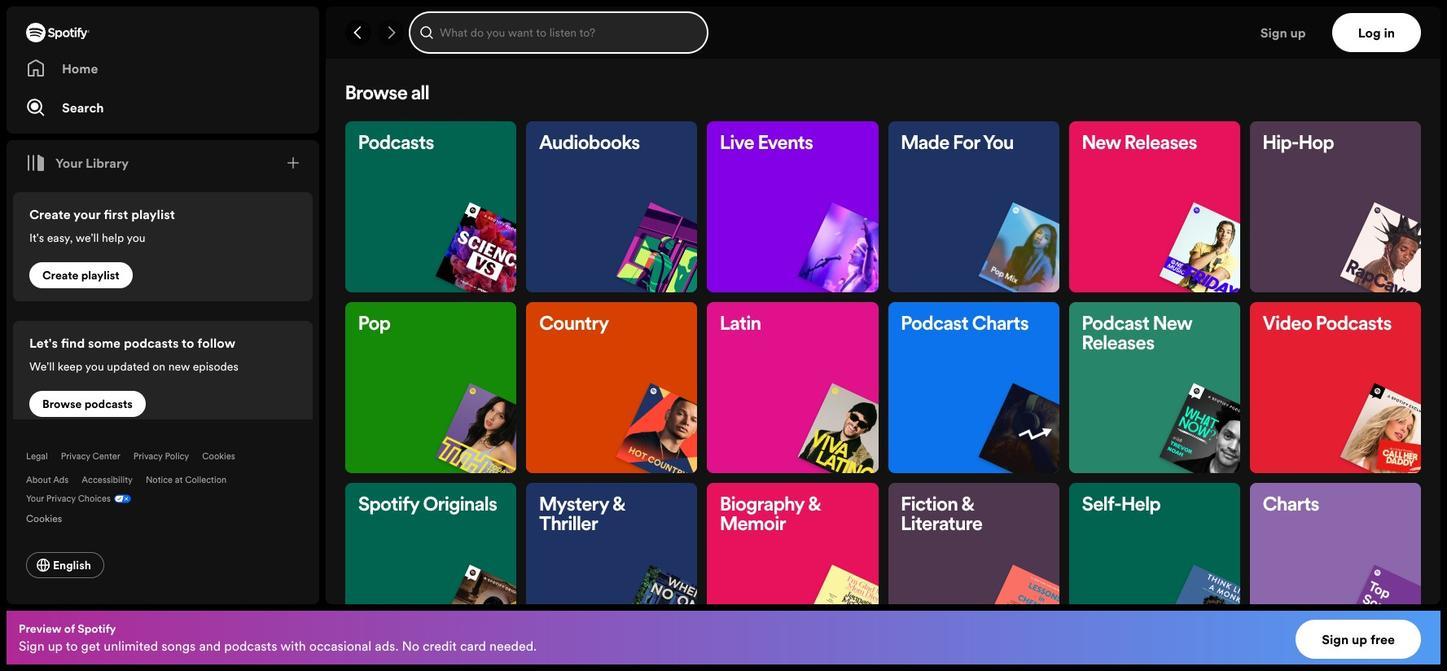 Task type: locate. For each thing, give the bounding box(es) containing it.
cookies down your privacy choices
[[26, 512, 62, 526]]

you inside "let's find some podcasts to follow we'll keep you updated on new episodes"
[[85, 359, 104, 375]]

browse inside main element
[[42, 396, 82, 412]]

you for some
[[85, 359, 104, 375]]

hop
[[1300, 134, 1335, 154]]

up for sign up
[[1291, 24, 1307, 42]]

podcast inside the podcast new releases
[[1083, 315, 1150, 335]]

browse down keep
[[42, 396, 82, 412]]

1 horizontal spatial to
[[182, 334, 194, 352]]

new releases
[[1083, 134, 1198, 154]]

0 vertical spatial podcasts
[[359, 134, 434, 154]]

privacy center link
[[61, 451, 120, 463]]

create for playlist
[[42, 267, 79, 284]]

2 podcast from the left
[[1083, 315, 1150, 335]]

spotify originals link
[[345, 483, 517, 655]]

charts
[[973, 315, 1029, 335], [1264, 497, 1320, 516]]

library
[[86, 154, 129, 172]]

0 vertical spatial new
[[1083, 134, 1122, 154]]

releases
[[1125, 134, 1198, 154], [1083, 335, 1155, 355]]

& right the fiction on the right bottom of page
[[962, 497, 975, 516]]

browse left all
[[345, 85, 408, 104]]

notice
[[146, 474, 173, 486]]

no
[[402, 637, 420, 655]]

create down easy,
[[42, 267, 79, 284]]

up left of
[[48, 637, 63, 655]]

your inside button
[[55, 154, 83, 172]]

browse all element
[[345, 85, 1448, 671]]

to
[[182, 334, 194, 352], [66, 637, 78, 655]]

1 vertical spatial spotify
[[78, 621, 116, 637]]

spotify inside browse all element
[[359, 497, 420, 516]]

your for your library
[[55, 154, 83, 172]]

1 vertical spatial podcasts
[[84, 396, 133, 412]]

2 horizontal spatial sign
[[1323, 631, 1350, 649]]

biography & memoir link
[[708, 483, 879, 655]]

up left free
[[1353, 631, 1368, 649]]

sign inside top bar and user menu element
[[1261, 24, 1288, 42]]

playlist right first
[[131, 205, 175, 223]]

1 vertical spatial charts
[[1264, 497, 1320, 516]]

card
[[460, 637, 486, 655]]

latin link
[[708, 302, 906, 492]]

your for your privacy choices
[[26, 493, 44, 505]]

podcast
[[902, 315, 969, 335], [1083, 315, 1150, 335]]

& right the mystery
[[613, 497, 625, 516]]

video podcasts link
[[1251, 302, 1448, 492]]

create for your
[[29, 205, 71, 223]]

biography & memoir
[[721, 497, 821, 536]]

0 horizontal spatial you
[[85, 359, 104, 375]]

new
[[1083, 134, 1122, 154], [1154, 315, 1193, 335]]

1 vertical spatial playlist
[[81, 267, 120, 284]]

podcast for podcast new releases
[[1083, 315, 1150, 335]]

0 vertical spatial cookies
[[202, 451, 235, 463]]

english
[[53, 557, 91, 574]]

0 horizontal spatial browse
[[42, 396, 82, 412]]

spotify right of
[[78, 621, 116, 637]]

up inside top bar and user menu element
[[1291, 24, 1307, 42]]

video
[[1264, 315, 1313, 335]]

at
[[175, 474, 183, 486]]

browse
[[345, 85, 408, 104], [42, 396, 82, 412]]

create playlist button
[[29, 262, 133, 288]]

0 horizontal spatial sign
[[19, 637, 45, 655]]

& right biography
[[809, 497, 821, 516]]

privacy center
[[61, 451, 120, 463]]

0 horizontal spatial &
[[613, 497, 625, 516]]

0 horizontal spatial to
[[66, 637, 78, 655]]

& for biography
[[809, 497, 821, 516]]

spotify image
[[26, 23, 90, 42]]

your library
[[55, 154, 129, 172]]

1 vertical spatial to
[[66, 637, 78, 655]]

spotify left "originals"
[[359, 497, 420, 516]]

1 vertical spatial browse
[[42, 396, 82, 412]]

0 horizontal spatial new
[[1083, 134, 1122, 154]]

0 horizontal spatial cookies link
[[26, 508, 75, 526]]

1 horizontal spatial new
[[1154, 315, 1193, 335]]

1 horizontal spatial cookies
[[202, 451, 235, 463]]

0 vertical spatial you
[[127, 230, 146, 246]]

0 horizontal spatial podcasts
[[359, 134, 434, 154]]

podcasts inside browse podcasts link
[[84, 396, 133, 412]]

sign up button
[[1255, 13, 1333, 52]]

& inside mystery & thriller
[[613, 497, 625, 516]]

home link
[[26, 52, 300, 85]]

create up easy,
[[29, 205, 71, 223]]

accessibility
[[82, 474, 133, 486]]

cookies link down your privacy choices
[[26, 508, 75, 526]]

create inside create your first playlist it's easy, we'll help you
[[29, 205, 71, 223]]

country
[[540, 315, 609, 335]]

cookies for cookies 'link' to the top
[[202, 451, 235, 463]]

up left log
[[1291, 24, 1307, 42]]

you right keep
[[85, 359, 104, 375]]

1 horizontal spatial your
[[55, 154, 83, 172]]

made
[[902, 134, 950, 154]]

originals
[[423, 497, 497, 516]]

0 vertical spatial podcasts
[[124, 334, 179, 352]]

podcasts inside preview of spotify sign up to get unlimited songs and podcasts with occasional ads. no credit card needed.
[[224, 637, 277, 655]]

1 horizontal spatial spotify
[[359, 497, 420, 516]]

0 horizontal spatial up
[[48, 637, 63, 655]]

spotify originals
[[359, 497, 497, 516]]

top bar and user menu element
[[326, 7, 1441, 59]]

log
[[1359, 24, 1382, 42]]

collection
[[185, 474, 227, 486]]

about ads link
[[26, 474, 69, 486]]

help
[[1122, 497, 1161, 516]]

and
[[199, 637, 221, 655]]

0 vertical spatial browse
[[345, 85, 408, 104]]

you for first
[[127, 230, 146, 246]]

&
[[613, 497, 625, 516], [809, 497, 821, 516], [962, 497, 975, 516]]

1 vertical spatial cookies
[[26, 512, 62, 526]]

country link
[[527, 302, 725, 492]]

1 vertical spatial create
[[42, 267, 79, 284]]

sign inside preview of spotify sign up to get unlimited songs and podcasts with occasional ads. no credit card needed.
[[19, 637, 45, 655]]

1 horizontal spatial browse
[[345, 85, 408, 104]]

create
[[29, 205, 71, 223], [42, 267, 79, 284]]

2 horizontal spatial &
[[962, 497, 975, 516]]

songs
[[162, 637, 196, 655]]

1 horizontal spatial &
[[809, 497, 821, 516]]

1 horizontal spatial cookies link
[[202, 451, 235, 463]]

we'll
[[29, 359, 55, 375]]

your left library in the left of the page
[[55, 154, 83, 172]]

accessibility link
[[82, 474, 133, 486]]

2 horizontal spatial up
[[1353, 631, 1368, 649]]

0 vertical spatial to
[[182, 334, 194, 352]]

cookies link
[[202, 451, 235, 463], [26, 508, 75, 526]]

2 vertical spatial podcasts
[[224, 637, 277, 655]]

privacy up notice
[[133, 451, 163, 463]]

1 horizontal spatial up
[[1291, 24, 1307, 42]]

0 horizontal spatial charts
[[973, 315, 1029, 335]]

podcasts
[[124, 334, 179, 352], [84, 396, 133, 412], [224, 637, 277, 655]]

0 horizontal spatial cookies
[[26, 512, 62, 526]]

legal
[[26, 451, 48, 463]]

podcasts inside "let's find some podcasts to follow we'll keep you updated on new episodes"
[[124, 334, 179, 352]]

1 podcast from the left
[[902, 315, 969, 335]]

podcasts down browse all
[[359, 134, 434, 154]]

podcasts down updated
[[84, 396, 133, 412]]

1 horizontal spatial sign
[[1261, 24, 1288, 42]]

podcasts right video
[[1317, 315, 1393, 335]]

browse podcasts link
[[29, 391, 146, 417]]

to inside "let's find some podcasts to follow we'll keep you updated on new episodes"
[[182, 334, 194, 352]]

1 vertical spatial you
[[85, 359, 104, 375]]

privacy for privacy policy
[[133, 451, 163, 463]]

0 vertical spatial charts
[[973, 315, 1029, 335]]

1 horizontal spatial playlist
[[131, 205, 175, 223]]

0 vertical spatial create
[[29, 205, 71, 223]]

live events link
[[708, 121, 906, 311]]

you right the help
[[127, 230, 146, 246]]

1 & from the left
[[613, 497, 625, 516]]

to left get
[[66, 637, 78, 655]]

0 horizontal spatial spotify
[[78, 621, 116, 637]]

1 vertical spatial new
[[1154, 315, 1193, 335]]

audiobooks link
[[527, 121, 725, 311]]

let's
[[29, 334, 58, 352]]

1 horizontal spatial podcasts
[[1317, 315, 1393, 335]]

None search field
[[411, 13, 707, 52]]

0 vertical spatial your
[[55, 154, 83, 172]]

& for fiction
[[962, 497, 975, 516]]

live events
[[721, 134, 814, 154]]

1 vertical spatial your
[[26, 493, 44, 505]]

podcasts right and
[[224, 637, 277, 655]]

privacy up ads
[[61, 451, 90, 463]]

create inside button
[[42, 267, 79, 284]]

2 & from the left
[[809, 497, 821, 516]]

events
[[759, 134, 814, 154]]

1 horizontal spatial podcast
[[1083, 315, 1150, 335]]

your down "about"
[[26, 493, 44, 505]]

0 vertical spatial playlist
[[131, 205, 175, 223]]

& inside 'fiction & literature'
[[962, 497, 975, 516]]

needed.
[[490, 637, 537, 655]]

playlist down the help
[[81, 267, 120, 284]]

0 vertical spatial cookies link
[[202, 451, 235, 463]]

1 horizontal spatial you
[[127, 230, 146, 246]]

new inside new releases link
[[1083, 134, 1122, 154]]

3 & from the left
[[962, 497, 975, 516]]

credit
[[423, 637, 457, 655]]

you inside create your first playlist it's easy, we'll help you
[[127, 230, 146, 246]]

center
[[93, 451, 120, 463]]

go forward image
[[385, 26, 398, 39]]

up
[[1291, 24, 1307, 42], [1353, 631, 1368, 649], [48, 637, 63, 655]]

home
[[62, 59, 98, 77]]

0 horizontal spatial your
[[26, 493, 44, 505]]

sign for sign up free
[[1323, 631, 1350, 649]]

cookies
[[202, 451, 235, 463], [26, 512, 62, 526]]

0 horizontal spatial playlist
[[81, 267, 120, 284]]

0 horizontal spatial podcast
[[902, 315, 969, 335]]

& inside biography & memoir
[[809, 497, 821, 516]]

1 vertical spatial releases
[[1083, 335, 1155, 355]]

0 vertical spatial spotify
[[359, 497, 420, 516]]

cookies link up collection
[[202, 451, 235, 463]]

podcasts up 'on'
[[124, 334, 179, 352]]

browse for browse podcasts
[[42, 396, 82, 412]]

log in button
[[1333, 13, 1422, 52]]

cookies inside 'link'
[[26, 512, 62, 526]]

cookies up collection
[[202, 451, 235, 463]]

to up new
[[182, 334, 194, 352]]

playlist
[[131, 205, 175, 223], [81, 267, 120, 284]]

charts link
[[1251, 483, 1422, 655]]



Task type: describe. For each thing, give the bounding box(es) containing it.
privacy for privacy center
[[61, 451, 90, 463]]

your library button
[[20, 147, 135, 179]]

preview
[[19, 621, 61, 637]]

cookies for bottommost cookies 'link'
[[26, 512, 62, 526]]

1 vertical spatial podcasts
[[1317, 315, 1393, 335]]

hip-hop
[[1264, 134, 1335, 154]]

made for you link
[[889, 121, 1087, 311]]

podcasts inside "link"
[[359, 134, 434, 154]]

live
[[721, 134, 755, 154]]

go back image
[[352, 26, 365, 39]]

search link
[[26, 91, 300, 124]]

podcasts link
[[345, 121, 544, 311]]

you
[[984, 134, 1015, 154]]

thriller
[[540, 516, 599, 536]]

self-help link
[[1070, 483, 1241, 655]]

& for mystery
[[613, 497, 625, 516]]

made for you
[[902, 134, 1015, 154]]

about ads
[[26, 474, 69, 486]]

follow
[[197, 334, 236, 352]]

privacy policy link
[[133, 451, 189, 463]]

your
[[73, 205, 101, 223]]

self-
[[1083, 497, 1122, 516]]

policy
[[165, 451, 189, 463]]

notice at collection link
[[146, 474, 227, 486]]

new inside the podcast new releases
[[1154, 315, 1193, 335]]

1 horizontal spatial charts
[[1264, 497, 1320, 516]]

audiobooks
[[540, 134, 640, 154]]

on
[[153, 359, 166, 375]]

sign for sign up
[[1261, 24, 1288, 42]]

1 vertical spatial cookies link
[[26, 508, 75, 526]]

in
[[1385, 24, 1396, 42]]

latin
[[721, 315, 762, 335]]

keep
[[58, 359, 83, 375]]

episodes
[[193, 359, 239, 375]]

your privacy choices button
[[26, 493, 111, 505]]

video podcasts
[[1264, 315, 1393, 335]]

browse all
[[345, 85, 430, 104]]

preview of spotify sign up to get unlimited songs and podcasts with occasional ads. no credit card needed.
[[19, 621, 537, 655]]

fiction
[[902, 497, 959, 516]]

california consumer privacy act (ccpa) opt-out icon image
[[111, 493, 131, 508]]

sign up
[[1261, 24, 1307, 42]]

free
[[1371, 631, 1396, 649]]

spotify inside preview of spotify sign up to get unlimited songs and podcasts with occasional ads. no credit card needed.
[[78, 621, 116, 637]]

fiction & literature link
[[889, 483, 1060, 655]]

create playlist
[[42, 267, 120, 284]]

to inside preview of spotify sign up to get unlimited songs and podcasts with occasional ads. no credit card needed.
[[66, 637, 78, 655]]

updated
[[107, 359, 150, 375]]

for
[[954, 134, 981, 154]]

releases inside the podcast new releases
[[1083, 335, 1155, 355]]

pop link
[[345, 302, 544, 492]]

mystery & thriller
[[540, 497, 625, 536]]

none search field inside top bar and user menu element
[[411, 13, 707, 52]]

podcast for podcast charts
[[902, 315, 969, 335]]

pop
[[359, 315, 391, 335]]

privacy policy
[[133, 451, 189, 463]]

occasional
[[309, 637, 372, 655]]

podcast charts link
[[889, 302, 1087, 492]]

podcast charts
[[902, 315, 1029, 335]]

find
[[61, 334, 85, 352]]

browse for browse all
[[345, 85, 408, 104]]

it's
[[29, 230, 44, 246]]

self-help
[[1083, 497, 1161, 516]]

hip-hop link
[[1251, 121, 1448, 311]]

hip-
[[1264, 134, 1300, 154]]

create your first playlist it's easy, we'll help you
[[29, 205, 175, 246]]

up inside preview of spotify sign up to get unlimited songs and podcasts with occasional ads. no credit card needed.
[[48, 637, 63, 655]]

easy,
[[47, 230, 73, 246]]

memoir
[[721, 516, 787, 536]]

new releases link
[[1070, 121, 1268, 311]]

all
[[411, 85, 430, 104]]

with
[[280, 637, 306, 655]]

main element
[[7, 7, 319, 605]]

up for sign up free
[[1353, 631, 1368, 649]]

first
[[104, 205, 128, 223]]

get
[[81, 637, 100, 655]]

log in
[[1359, 24, 1396, 42]]

ads
[[53, 474, 69, 486]]

about
[[26, 474, 51, 486]]

playlist inside create playlist button
[[81, 267, 120, 284]]

mystery & thriller link
[[527, 483, 698, 655]]

help
[[102, 230, 124, 246]]

What do you want to listen to? field
[[411, 13, 707, 52]]

legal link
[[26, 451, 48, 463]]

sign up free button
[[1297, 620, 1422, 659]]

your privacy choices
[[26, 493, 111, 505]]

0 vertical spatial releases
[[1125, 134, 1198, 154]]

unlimited
[[104, 637, 158, 655]]

new
[[168, 359, 190, 375]]

search
[[62, 99, 104, 117]]

literature
[[902, 516, 983, 536]]

podcast new releases link
[[1070, 302, 1268, 492]]

some
[[88, 334, 121, 352]]

privacy down ads
[[46, 493, 76, 505]]

playlist inside create your first playlist it's easy, we'll help you
[[131, 205, 175, 223]]

english button
[[26, 552, 104, 579]]



Task type: vqa. For each thing, say whether or not it's contained in the screenshot.
Hip-
yes



